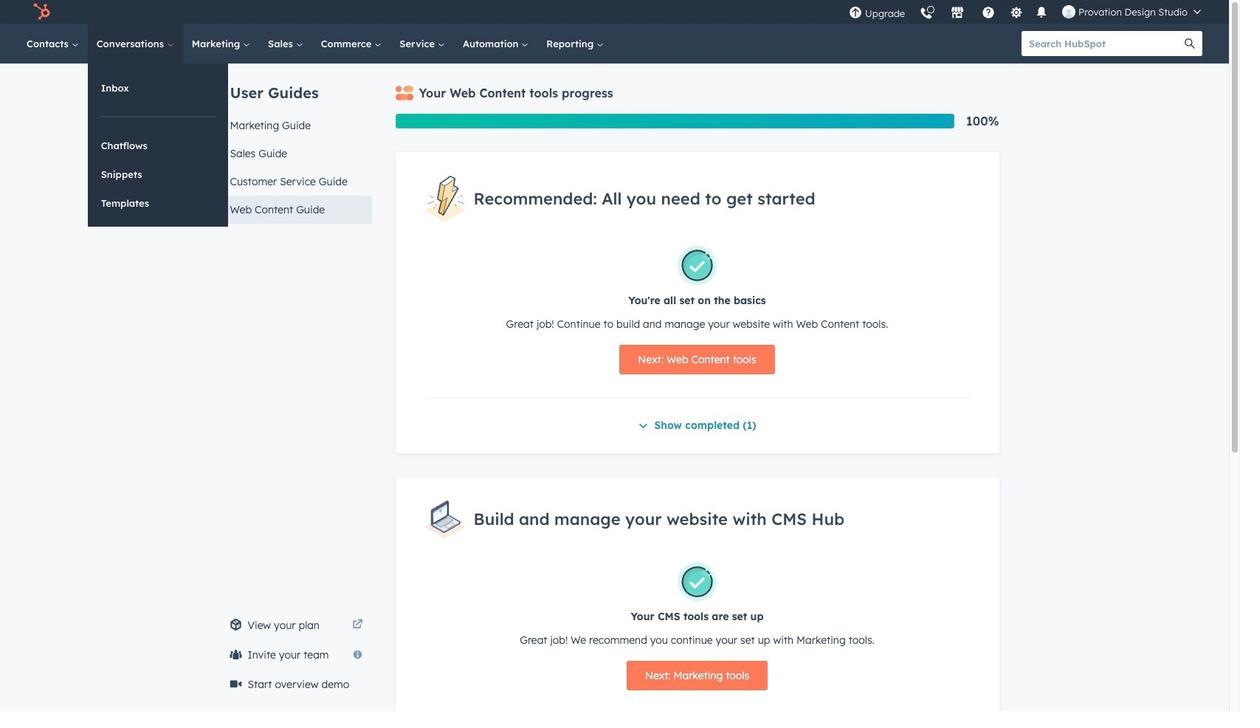 Task type: describe. For each thing, give the bounding box(es) containing it.
Search HubSpot search field
[[1022, 31, 1178, 56]]

1 link opens in a new window image from the top
[[353, 617, 363, 634]]

conversations menu
[[88, 64, 228, 227]]



Task type: vqa. For each thing, say whether or not it's contained in the screenshot.
jacob simon icon
no



Task type: locate. For each thing, give the bounding box(es) containing it.
marketplaces image
[[951, 7, 964, 20]]

user guides element
[[221, 64, 372, 224]]

menu
[[842, 0, 1212, 24]]

progress bar
[[395, 114, 955, 128]]

2 link opens in a new window image from the top
[[353, 620, 363, 631]]

james peterson image
[[1063, 5, 1076, 18]]

link opens in a new window image
[[353, 617, 363, 634], [353, 620, 363, 631]]



